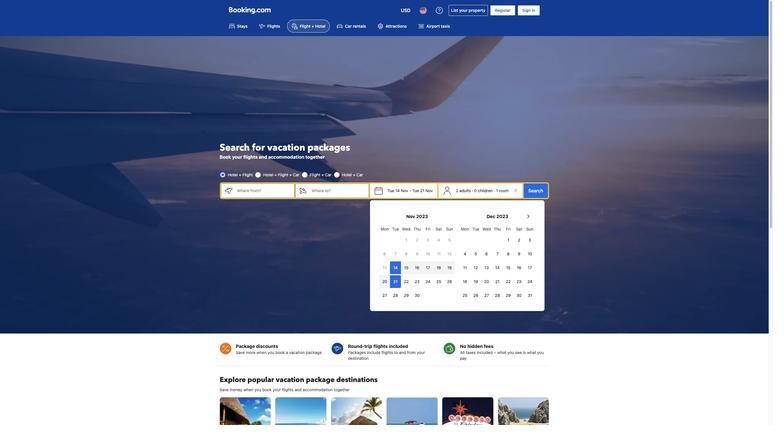 Task type: locate. For each thing, give the bounding box(es) containing it.
sun up '5' option
[[446, 227, 454, 232]]

you left the see
[[508, 351, 515, 356]]

+ for hotel + flight
[[239, 173, 242, 178]]

+ for flight + car
[[322, 173, 324, 178]]

18 inside checkbox
[[463, 280, 468, 285]]

2 2023 from the left
[[497, 214, 509, 219]]

10 right 9 option
[[426, 252, 431, 257]]

28 Dec 2023 checkbox
[[493, 290, 503, 302]]

fri for dec 2023
[[506, 227, 511, 232]]

thu
[[414, 227, 421, 232], [494, 227, 502, 232]]

1 vertical spatial save
[[220, 388, 229, 393]]

2 sat from the left
[[517, 227, 523, 232]]

3
[[427, 238, 430, 243], [529, 238, 532, 243]]

7 for 7 dec 2023 option at the bottom
[[497, 252, 499, 257]]

13 inside checkbox
[[485, 266, 489, 271]]

wed for nov 2023
[[403, 227, 411, 232]]

1 7 from the left
[[395, 252, 397, 257]]

vacation
[[267, 142, 305, 154], [289, 351, 305, 356], [276, 376, 305, 386]]

1 left the '2' checkbox
[[508, 238, 510, 243]]

30 Dec 2023 checkbox
[[514, 290, 525, 302]]

when inside package discounts save more when you book a vacation package
[[257, 351, 267, 356]]

6 inside option
[[384, 252, 386, 257]]

9 inside option
[[416, 252, 419, 257]]

included inside round-trip flights included packages include flights to and from your destination
[[389, 345, 409, 350]]

1 horizontal spatial 4
[[464, 252, 467, 257]]

1 horizontal spatial 30
[[517, 294, 522, 298]]

2 horizontal spatial and
[[399, 351, 406, 356]]

1 horizontal spatial 5
[[475, 252, 478, 257]]

6 left 7 dec 2023 option at the bottom
[[486, 252, 488, 257]]

1 horizontal spatial 16
[[517, 266, 522, 271]]

wed down 'dec'
[[483, 227, 491, 232]]

vacation inside package discounts save more when you book a vacation package
[[289, 351, 305, 356]]

15 left 16 nov 2023 checkbox
[[405, 266, 409, 271]]

28 for "28 dec 2023" option
[[495, 294, 500, 298]]

17 Nov 2023 checkbox
[[423, 262, 434, 275]]

0 horizontal spatial sun
[[446, 227, 454, 232]]

0
[[475, 188, 477, 193]]

10 right 9 dec 2023 option
[[528, 252, 533, 257]]

package inside package discounts save more when you book a vacation package
[[306, 351, 322, 356]]

9
[[416, 252, 419, 257], [518, 252, 521, 257]]

10 inside 'checkbox'
[[528, 252, 533, 257]]

8 inside option
[[508, 252, 510, 257]]

29 right "28 dec 2023" option
[[506, 294, 511, 298]]

0 horizontal spatial save
[[220, 388, 229, 393]]

2 for nov 2023
[[416, 238, 419, 243]]

1 horizontal spatial 3
[[529, 238, 532, 243]]

1 22 from the left
[[404, 280, 409, 285]]

21 inside checkbox
[[394, 280, 398, 285]]

27 left 28 nov 2023 checkbox
[[383, 294, 387, 298]]

0 horizontal spatial 15
[[405, 266, 409, 271]]

1 thu from the left
[[414, 227, 421, 232]]

0 horizontal spatial 4
[[438, 238, 440, 243]]

6 inside checkbox
[[486, 252, 488, 257]]

29 inside option
[[404, 294, 409, 298]]

30 right the 29 nov 2023 option
[[415, 294, 420, 298]]

1 horizontal spatial 26
[[474, 294, 479, 298]]

20 for 20 checkbox
[[485, 280, 490, 285]]

flight
[[300, 24, 311, 29], [243, 173, 253, 178], [278, 173, 289, 178], [310, 173, 321, 178]]

1 horizontal spatial sun
[[527, 227, 534, 232]]

1 mon from the left
[[381, 227, 389, 232]]

22 left 23 dec 2023 checkbox
[[506, 280, 511, 285]]

1 horizontal spatial book
[[276, 351, 285, 356]]

30 for 30 option
[[415, 294, 420, 298]]

mon up 6 option
[[381, 227, 389, 232]]

20 inside 'checkbox'
[[383, 280, 388, 285]]

2 thu from the left
[[494, 227, 502, 232]]

vacation inside search for vacation packages book your flights and accommodation together
[[267, 142, 305, 154]]

thu for nov
[[414, 227, 421, 232]]

27 right 26 dec 2023 option
[[485, 294, 489, 298]]

0 horizontal spatial 12
[[448, 252, 452, 257]]

2 30 from the left
[[517, 294, 522, 298]]

5 inside option
[[449, 238, 451, 243]]

18
[[437, 266, 441, 271], [463, 280, 468, 285]]

you down 'popular'
[[255, 388, 261, 393]]

18 left 19 option
[[463, 280, 468, 285]]

17 right 16 option
[[528, 266, 532, 271]]

wed
[[403, 227, 411, 232], [483, 227, 491, 232]]

when down discounts
[[257, 351, 267, 356]]

25 for 25 dec 2023 checkbox
[[463, 294, 468, 298]]

sat up the '2' checkbox
[[517, 227, 523, 232]]

11 right '10 nov 2023' checkbox
[[437, 252, 441, 257]]

29 Dec 2023 checkbox
[[503, 290, 514, 302]]

2 grid from the left
[[460, 224, 536, 302]]

+ inside flight + hotel link
[[312, 24, 314, 29]]

3 left 4 nov 2023 checkbox
[[427, 238, 430, 243]]

package
[[236, 345, 255, 350]]

2 package from the top
[[306, 376, 335, 386]]

1 3 from the left
[[427, 238, 430, 243]]

2 29 from the left
[[506, 294, 511, 298]]

vacation down a
[[276, 376, 305, 386]]

1 8 from the left
[[405, 252, 408, 257]]

0 vertical spatial 19
[[448, 266, 452, 271]]

1 vertical spatial 26
[[474, 294, 479, 298]]

25 inside checkbox
[[463, 294, 468, 298]]

2 what from the left
[[528, 351, 537, 356]]

4 inside checkbox
[[464, 252, 467, 257]]

1 13 from the left
[[383, 266, 387, 271]]

booking.com online hotel reservations image
[[229, 7, 271, 14]]

20 inside checkbox
[[485, 280, 490, 285]]

1 horizontal spatial 12
[[474, 266, 478, 271]]

sun for dec 2023
[[527, 227, 534, 232]]

29 inside checkbox
[[506, 294, 511, 298]]

0 horizontal spatial 24
[[426, 280, 431, 285]]

1 30 from the left
[[415, 294, 420, 298]]

accommodation
[[269, 155, 305, 160], [303, 388, 333, 393]]

0 horizontal spatial 9
[[416, 252, 419, 257]]

1 20 from the left
[[383, 280, 388, 285]]

30 inside option
[[415, 294, 420, 298]]

1 sat from the left
[[436, 227, 442, 232]]

1 horizontal spatial 6
[[486, 252, 488, 257]]

together down destinations
[[334, 388, 350, 393]]

1 horizontal spatial wed
[[483, 227, 491, 232]]

book left a
[[276, 351, 285, 356]]

24 inside option
[[528, 280, 533, 285]]

flights
[[244, 155, 258, 160], [374, 345, 388, 350], [382, 351, 394, 356], [282, 388, 294, 393]]

22 Dec 2023 checkbox
[[503, 276, 514, 289]]

vacation inside explore popular vacation package destinations save money when you book your flights and accommodation together
[[276, 376, 305, 386]]

book
[[276, 351, 285, 356], [263, 388, 272, 393]]

from
[[407, 351, 416, 356]]

sign in link
[[518, 5, 540, 16]]

0 horizontal spatial grid
[[380, 224, 455, 302]]

+
[[312, 24, 314, 29], [239, 173, 242, 178], [275, 173, 277, 178], [290, 173, 292, 178], [322, 173, 324, 178], [353, 173, 356, 178]]

destination
[[348, 357, 369, 362]]

30 Nov 2023 checkbox
[[412, 290, 423, 302]]

2023
[[417, 214, 428, 219], [497, 214, 509, 219]]

6 for 6 option
[[384, 252, 386, 257]]

30 for 30 option
[[517, 294, 522, 298]]

28
[[393, 294, 398, 298], [495, 294, 500, 298]]

21 right 20 checkbox
[[496, 280, 500, 285]]

1 Dec 2023 checkbox
[[503, 234, 514, 247]]

12 inside option
[[448, 252, 452, 257]]

fri up 3 nov 2023 checkbox
[[426, 227, 431, 232]]

20 left 21 checkbox
[[383, 280, 388, 285]]

0 horizontal spatial what
[[498, 351, 507, 356]]

1 inside option
[[406, 238, 408, 243]]

1 horizontal spatial 10
[[528, 252, 533, 257]]

1 horizontal spatial fri
[[506, 227, 511, 232]]

1 left 2 checkbox
[[406, 238, 408, 243]]

1 vertical spatial 12
[[474, 266, 478, 271]]

grid for dec
[[460, 224, 536, 302]]

accommodation inside search for vacation packages book your flights and accommodation together
[[269, 155, 305, 160]]

and inside explore popular vacation package destinations save money when you book your flights and accommodation together
[[295, 388, 302, 393]]

30 inside option
[[517, 294, 522, 298]]

28 inside option
[[495, 294, 500, 298]]

your inside search for vacation packages book your flights and accommodation together
[[232, 155, 242, 160]]

together down packages
[[306, 155, 325, 160]]

0 horizontal spatial 8
[[405, 252, 408, 257]]

0 horizontal spatial 26
[[448, 280, 453, 285]]

1 24 from the left
[[426, 280, 431, 285]]

18 right 17 nov 2023 option
[[437, 266, 441, 271]]

airport
[[427, 24, 440, 29]]

tue right -
[[413, 188, 419, 193]]

1 horizontal spatial 1
[[497, 188, 498, 193]]

15 inside 15 dec 2023 option
[[507, 266, 511, 271]]

Where from? field
[[233, 184, 295, 198]]

7
[[395, 252, 397, 257], [497, 252, 499, 257]]

0 vertical spatial book
[[276, 351, 285, 356]]

0 horizontal spatial 2023
[[417, 214, 428, 219]]

9 Nov 2023 checkbox
[[412, 248, 423, 261]]

22 left 23 nov 2023 option
[[404, 280, 409, 285]]

2 right 1 nov 2023 option at the bottom right of page
[[416, 238, 419, 243]]

8
[[405, 252, 408, 257], [508, 252, 510, 257]]

13 left 14 checkbox
[[383, 266, 387, 271]]

23 inside 23 dec 2023 checkbox
[[517, 280, 522, 285]]

fri
[[426, 227, 431, 232], [506, 227, 511, 232]]

14 Nov 2023 checkbox
[[391, 262, 401, 275]]

21 Nov 2023 checkbox
[[391, 276, 401, 289]]

23 right 22 nov 2023 option on the bottom right
[[415, 280, 420, 285]]

you inside explore popular vacation package destinations save money when you book your flights and accommodation together
[[255, 388, 261, 393]]

20 right 19 option
[[485, 280, 490, 285]]

sat
[[436, 227, 442, 232], [517, 227, 523, 232]]

29
[[404, 294, 409, 298], [506, 294, 511, 298]]

15 inside 15 nov 2023 checkbox
[[405, 266, 409, 271]]

0 horizontal spatial 19
[[448, 266, 452, 271]]

1 vertical spatial vacation
[[289, 351, 305, 356]]

6 left 7 option
[[384, 252, 386, 257]]

23 inside 23 nov 2023 option
[[415, 280, 420, 285]]

sat up 4 nov 2023 checkbox
[[436, 227, 442, 232]]

mon for nov
[[381, 227, 389, 232]]

0 horizontal spatial 2
[[416, 238, 419, 243]]

2
[[456, 188, 459, 193], [416, 238, 419, 243], [518, 238, 521, 243]]

9 left '10 nov 2023' checkbox
[[416, 252, 419, 257]]

1 fri from the left
[[426, 227, 431, 232]]

24 inside checkbox
[[426, 280, 431, 285]]

attractions
[[386, 24, 407, 29]]

book down 'popular'
[[263, 388, 272, 393]]

12
[[448, 252, 452, 257], [474, 266, 478, 271]]

4 inside 4 nov 2023 checkbox
[[438, 238, 440, 243]]

hotel for hotel + flight
[[228, 173, 238, 178]]

24 left 25 option
[[426, 280, 431, 285]]

17
[[426, 266, 430, 271], [528, 266, 532, 271]]

2 23 from the left
[[517, 280, 522, 285]]

5 Nov 2023 checkbox
[[445, 234, 455, 247]]

27
[[383, 294, 387, 298], [485, 294, 489, 298]]

1 2023 from the left
[[417, 214, 428, 219]]

in
[[532, 8, 536, 13]]

your right list
[[460, 8, 468, 13]]

1 vertical spatial package
[[306, 376, 335, 386]]

sun up 3 checkbox
[[527, 227, 534, 232]]

2 horizontal spatial 21
[[496, 280, 500, 285]]

1 horizontal spatial 18
[[463, 280, 468, 285]]

13 left the 14 option
[[485, 266, 489, 271]]

14 left -
[[396, 188, 400, 193]]

1 horizontal spatial 13
[[485, 266, 489, 271]]

1 wed from the left
[[403, 227, 411, 232]]

11 left 12 dec 2023 checkbox
[[464, 266, 467, 271]]

your right 'book'
[[232, 155, 242, 160]]

14 inside 14 checkbox
[[394, 266, 398, 271]]

1 29 from the left
[[404, 294, 409, 298]]

2 10 from the left
[[528, 252, 533, 257]]

flights link
[[255, 20, 285, 33]]

2 left adults
[[456, 188, 459, 193]]

0 horizontal spatial search
[[220, 142, 250, 154]]

sat for dec 2023
[[517, 227, 523, 232]]

mon
[[381, 227, 389, 232], [461, 227, 470, 232]]

2 horizontal spatial 2
[[518, 238, 521, 243]]

1 23 from the left
[[415, 280, 420, 285]]

8 right 7 dec 2023 option at the bottom
[[508, 252, 510, 257]]

19 for 19 nov 2023 checkbox
[[448, 266, 452, 271]]

1 left the room
[[497, 188, 498, 193]]

0 horizontal spatial 29
[[404, 294, 409, 298]]

19 left 20 checkbox
[[474, 280, 479, 285]]

2 24 from the left
[[528, 280, 533, 285]]

16 inside option
[[517, 266, 522, 271]]

8 inside checkbox
[[405, 252, 408, 257]]

save down package
[[236, 351, 245, 356]]

5 inside checkbox
[[475, 252, 478, 257]]

0 horizontal spatial wed
[[403, 227, 411, 232]]

19 Dec 2023 checkbox
[[471, 276, 482, 289]]

hotel
[[315, 24, 326, 29], [228, 173, 238, 178], [263, 173, 273, 178], [342, 173, 352, 178]]

1 horizontal spatial 2023
[[497, 214, 509, 219]]

sat for nov 2023
[[436, 227, 442, 232]]

more
[[246, 351, 256, 356]]

2 17 from the left
[[528, 266, 532, 271]]

0 horizontal spatial 6
[[384, 252, 386, 257]]

9 inside option
[[518, 252, 521, 257]]

included
[[389, 345, 409, 350], [477, 351, 493, 356]]

27 Dec 2023 checkbox
[[482, 290, 493, 302]]

14
[[396, 188, 400, 193], [394, 266, 398, 271], [496, 266, 500, 271]]

10 for '10 nov 2023' checkbox
[[426, 252, 431, 257]]

1
[[497, 188, 498, 193], [406, 238, 408, 243], [508, 238, 510, 243]]

1 horizontal spatial 23
[[517, 280, 522, 285]]

mon up the 4 checkbox
[[461, 227, 470, 232]]

vacation right a
[[289, 351, 305, 356]]

23 right 22 dec 2023 option
[[517, 280, 522, 285]]

1 inside 'checkbox'
[[508, 238, 510, 243]]

thu up 2 checkbox
[[414, 227, 421, 232]]

stays
[[237, 24, 248, 29]]

2 16 from the left
[[517, 266, 522, 271]]

4 right 3 nov 2023 checkbox
[[438, 238, 440, 243]]

19 for 19 option
[[474, 280, 479, 285]]

4 Dec 2023 checkbox
[[460, 248, 471, 261]]

when right money
[[244, 388, 254, 393]]

0 horizontal spatial 22
[[404, 280, 409, 285]]

26
[[448, 280, 453, 285], [474, 294, 479, 298]]

0 vertical spatial 4
[[438, 238, 440, 243]]

2 15 from the left
[[507, 266, 511, 271]]

5 right the 4 checkbox
[[475, 252, 478, 257]]

12 inside checkbox
[[474, 266, 478, 271]]

16 inside checkbox
[[415, 266, 420, 271]]

flights inside explore popular vacation package destinations save money when you book your flights and accommodation together
[[282, 388, 294, 393]]

dec
[[487, 214, 496, 219]]

2 right 1 dec 2023 'checkbox'
[[518, 238, 521, 243]]

0 vertical spatial 11
[[437, 252, 441, 257]]

1 horizontal spatial 29
[[506, 294, 511, 298]]

you
[[268, 351, 275, 356], [508, 351, 515, 356], [538, 351, 544, 356], [255, 388, 261, 393]]

hotel for hotel + car
[[342, 173, 352, 178]]

1 horizontal spatial 25
[[463, 294, 468, 298]]

11 Nov 2023 checkbox
[[434, 248, 445, 261]]

explore popular vacation package destinations save money when you book your flights and accommodation together
[[220, 376, 378, 393]]

1 vertical spatial 4
[[464, 252, 467, 257]]

14 right 13 "checkbox"
[[394, 266, 398, 271]]

0 vertical spatial together
[[306, 155, 325, 160]]

2 27 from the left
[[485, 294, 489, 298]]

16
[[415, 266, 420, 271], [517, 266, 522, 271]]

2 3 from the left
[[529, 238, 532, 243]]

2 fri from the left
[[506, 227, 511, 232]]

package discounts save more when you book a vacation package
[[236, 345, 322, 356]]

21 inside 'option'
[[496, 280, 500, 285]]

1 horizontal spatial and
[[295, 388, 302, 393]]

1 vertical spatial 19
[[474, 280, 479, 285]]

15 Dec 2023 checkbox
[[503, 262, 514, 275]]

what
[[498, 351, 507, 356], [528, 351, 537, 356]]

28 inside checkbox
[[393, 294, 398, 298]]

2 horizontal spatial 1
[[508, 238, 510, 243]]

0 horizontal spatial fri
[[426, 227, 431, 232]]

10
[[426, 252, 431, 257], [528, 252, 533, 257]]

1 9 from the left
[[416, 252, 419, 257]]

17 inside option
[[426, 266, 430, 271]]

0 vertical spatial package
[[306, 351, 322, 356]]

1 horizontal spatial when
[[257, 351, 267, 356]]

2 inside checkbox
[[518, 238, 521, 243]]

taxes
[[466, 351, 476, 356]]

wed for dec 2023
[[483, 227, 491, 232]]

1 10 from the left
[[426, 252, 431, 257]]

0 horizontal spatial 3
[[427, 238, 430, 243]]

1 vertical spatial search
[[529, 188, 544, 194]]

0 vertical spatial and
[[259, 155, 267, 160]]

2 mon from the left
[[461, 227, 470, 232]]

26 right 25 option
[[448, 280, 453, 285]]

included up to
[[389, 345, 409, 350]]

6 for 6 checkbox
[[486, 252, 488, 257]]

19 inside option
[[474, 280, 479, 285]]

what right is at the bottom of the page
[[528, 351, 537, 356]]

1 vertical spatial accommodation
[[303, 388, 333, 393]]

9 right 8 option
[[518, 252, 521, 257]]

· right children
[[494, 188, 495, 193]]

usd button
[[398, 3, 414, 17]]

1 package from the top
[[306, 351, 322, 356]]

0 horizontal spatial sat
[[436, 227, 442, 232]]

you inside package discounts save more when you book a vacation package
[[268, 351, 275, 356]]

save left money
[[220, 388, 229, 393]]

2 8 from the left
[[508, 252, 510, 257]]

16 for 16 option
[[517, 266, 522, 271]]

22 for 22 dec 2023 option
[[506, 280, 511, 285]]

fri up 1 dec 2023 'checkbox'
[[506, 227, 511, 232]]

0 horizontal spatial mon
[[381, 227, 389, 232]]

together inside search for vacation packages book your flights and accommodation together
[[306, 155, 325, 160]]

1 Nov 2023 checkbox
[[401, 234, 412, 247]]

1 15 from the left
[[405, 266, 409, 271]]

0 vertical spatial vacation
[[267, 142, 305, 154]]

18 for the '18 dec 2023' checkbox
[[463, 280, 468, 285]]

11
[[437, 252, 441, 257], [464, 266, 467, 271]]

8 left 9 option
[[405, 252, 408, 257]]

1 horizontal spatial save
[[236, 351, 245, 356]]

16 right 15 dec 2023 option
[[517, 266, 522, 271]]

2 9 from the left
[[518, 252, 521, 257]]

13 inside "checkbox"
[[383, 266, 387, 271]]

3 for nov 2023
[[427, 238, 430, 243]]

20
[[383, 280, 388, 285], [485, 280, 490, 285]]

1 horizontal spatial together
[[334, 388, 350, 393]]

16 for 16 nov 2023 checkbox
[[415, 266, 420, 271]]

17 for 17 dec 2023 checkbox
[[528, 266, 532, 271]]

1 6 from the left
[[384, 252, 386, 257]]

wed up 1 nov 2023 option at the bottom right of page
[[403, 227, 411, 232]]

grid
[[380, 224, 455, 302], [460, 224, 536, 302]]

21 for 21 checkbox
[[394, 280, 398, 285]]

29 right 28 nov 2023 checkbox
[[404, 294, 409, 298]]

1 horizontal spatial 11
[[464, 266, 467, 271]]

0 horizontal spatial and
[[259, 155, 267, 160]]

24 right 23 dec 2023 checkbox
[[528, 280, 533, 285]]

2 for dec 2023
[[518, 238, 521, 243]]

1 28 from the left
[[393, 294, 398, 298]]

2 inside checkbox
[[416, 238, 419, 243]]

nov 2023
[[407, 214, 428, 219]]

0 horizontal spatial 11
[[437, 252, 441, 257]]

3 Dec 2023 checkbox
[[525, 234, 536, 247]]

search inside button
[[529, 188, 544, 194]]

+ for flight + hotel
[[312, 24, 314, 29]]

1 horizontal spatial what
[[528, 351, 537, 356]]

nov
[[401, 188, 409, 193], [426, 188, 433, 193], [407, 214, 415, 219]]

1 16 from the left
[[415, 266, 420, 271]]

sun
[[446, 227, 454, 232], [527, 227, 534, 232]]

tue
[[388, 188, 395, 193], [413, 188, 419, 193], [393, 227, 399, 232], [473, 227, 480, 232]]

25 left 26 dec 2023 option
[[463, 294, 468, 298]]

flight + hotel
[[300, 24, 326, 29]]

list
[[452, 8, 459, 13]]

your right from
[[417, 351, 426, 356]]

24 Dec 2023 checkbox
[[525, 276, 536, 289]]

and
[[259, 155, 267, 160], [399, 351, 406, 356], [295, 388, 302, 393]]

1 17 from the left
[[426, 266, 430, 271]]

21 for 21 dec 2023 'option'
[[496, 280, 500, 285]]

8 Nov 2023 checkbox
[[401, 248, 412, 261]]

2 13 from the left
[[485, 266, 489, 271]]

14 right 13 checkbox
[[496, 266, 500, 271]]

0 horizontal spatial 13
[[383, 266, 387, 271]]

21 right -
[[421, 188, 425, 193]]

1 horizontal spatial grid
[[460, 224, 536, 302]]

your down 'popular'
[[273, 388, 281, 393]]

13 Nov 2023 checkbox
[[380, 262, 391, 275]]

4 left 5 checkbox
[[464, 252, 467, 257]]

4
[[438, 238, 440, 243], [464, 252, 467, 257]]

8 for 8 option
[[508, 252, 510, 257]]

vacation for packages
[[267, 142, 305, 154]]

0 vertical spatial 26
[[448, 280, 453, 285]]

your inside round-trip flights included packages include flights to and from your destination
[[417, 351, 426, 356]]

for
[[252, 142, 265, 154]]

2 6 from the left
[[486, 252, 488, 257]]

attractions link
[[373, 20, 412, 33]]

10 inside '10 nov 2023' checkbox
[[426, 252, 431, 257]]

1 vertical spatial when
[[244, 388, 254, 393]]

0 horizontal spatial 27
[[383, 294, 387, 298]]

packages
[[308, 142, 350, 154]]

what right –
[[498, 351, 507, 356]]

search for search for vacation packages book your flights and accommodation together
[[220, 142, 250, 154]]

2 7 from the left
[[497, 252, 499, 257]]

sign
[[523, 8, 531, 13]]

you down discounts
[[268, 351, 275, 356]]

0 horizontal spatial book
[[263, 388, 272, 393]]

1 horizontal spatial search
[[529, 188, 544, 194]]

0 vertical spatial accommodation
[[269, 155, 305, 160]]

2 wed from the left
[[483, 227, 491, 232]]

save
[[236, 351, 245, 356], [220, 388, 229, 393]]

1 horizontal spatial 8
[[508, 252, 510, 257]]

5
[[449, 238, 451, 243], [475, 252, 478, 257]]

3 right the '2' checkbox
[[529, 238, 532, 243]]

pay
[[461, 357, 467, 362]]

17 inside checkbox
[[528, 266, 532, 271]]

fees
[[484, 345, 494, 350]]

vacation up hotel + flight + car
[[267, 142, 305, 154]]

0 vertical spatial 25
[[437, 280, 442, 285]]

1 horizontal spatial sat
[[517, 227, 523, 232]]

18 Nov 2023 checkbox
[[434, 262, 445, 275]]

2 20 from the left
[[485, 280, 490, 285]]

13 Dec 2023 checkbox
[[482, 262, 493, 275]]

your inside explore popular vacation package destinations save money when you book your flights and accommodation together
[[273, 388, 281, 393]]

1 grid from the left
[[380, 224, 455, 302]]

21
[[421, 188, 425, 193], [394, 280, 398, 285], [496, 280, 500, 285]]

16 right 15 nov 2023 checkbox
[[415, 266, 420, 271]]

17 Dec 2023 checkbox
[[525, 262, 536, 275]]

0 vertical spatial 18
[[437, 266, 441, 271]]

when
[[257, 351, 267, 356], [244, 388, 254, 393]]

3 for dec 2023
[[529, 238, 532, 243]]

0 vertical spatial 12
[[448, 252, 452, 257]]

24 Nov 2023 checkbox
[[423, 276, 434, 289]]

2 28 from the left
[[495, 294, 500, 298]]

included down fees in the right bottom of the page
[[477, 351, 493, 356]]

list your property link
[[449, 5, 488, 16]]

1 vertical spatial together
[[334, 388, 350, 393]]

1 vertical spatial 11
[[464, 266, 467, 271]]

17 left 18 option
[[426, 266, 430, 271]]

15 right the 14 option
[[507, 266, 511, 271]]

2 22 from the left
[[506, 280, 511, 285]]

no hidden fees all taxes included – what you see is what you pay
[[461, 345, 544, 362]]

1 vertical spatial and
[[399, 351, 406, 356]]

book inside package discounts save more when you book a vacation package
[[276, 351, 285, 356]]

15 for 15 nov 2023 checkbox
[[405, 266, 409, 271]]

save inside package discounts save more when you book a vacation package
[[236, 351, 245, 356]]

money
[[230, 388, 243, 393]]

21 right 20 nov 2023 'checkbox'
[[394, 280, 398, 285]]

5 right 4 nov 2023 checkbox
[[449, 238, 451, 243]]

· left 0
[[472, 188, 474, 193]]

0 vertical spatial save
[[236, 351, 245, 356]]

14 inside the 14 option
[[496, 266, 500, 271]]

1 sun from the left
[[446, 227, 454, 232]]

1 horizontal spatial 20
[[485, 280, 490, 285]]

15
[[405, 266, 409, 271], [507, 266, 511, 271]]

2 sun from the left
[[527, 227, 534, 232]]

to
[[395, 351, 398, 356]]

sun for nov 2023
[[446, 227, 454, 232]]

18 inside option
[[437, 266, 441, 271]]

Where to? field
[[307, 184, 369, 198]]

0 horizontal spatial when
[[244, 388, 254, 393]]

0 vertical spatial when
[[257, 351, 267, 356]]

0 horizontal spatial 1
[[406, 238, 408, 243]]

1 for nov 2023
[[406, 238, 408, 243]]

1 horizontal spatial 7
[[497, 252, 499, 257]]

search inside search for vacation packages book your flights and accommodation together
[[220, 142, 250, 154]]

and inside search for vacation packages book your flights and accommodation together
[[259, 155, 267, 160]]

26 right 25 dec 2023 checkbox
[[474, 294, 479, 298]]

destinations
[[337, 376, 378, 386]]

0 horizontal spatial 16
[[415, 266, 420, 271]]

2 Dec 2023 checkbox
[[514, 234, 525, 247]]

23
[[415, 280, 420, 285], [517, 280, 522, 285]]

1 horizontal spatial mon
[[461, 227, 470, 232]]

2023 right 'dec'
[[497, 214, 509, 219]]

4 for the 4 checkbox
[[464, 252, 467, 257]]

0 vertical spatial 5
[[449, 238, 451, 243]]

1 vertical spatial 25
[[463, 294, 468, 298]]

1 vertical spatial book
[[263, 388, 272, 393]]

19 inside checkbox
[[448, 266, 452, 271]]

no
[[461, 345, 467, 350]]

30 right 29 dec 2023 checkbox
[[517, 294, 522, 298]]

8 for 8 nov 2023 checkbox
[[405, 252, 408, 257]]

25 Nov 2023 checkbox
[[434, 276, 445, 289]]

tue up 5 checkbox
[[473, 227, 480, 232]]

25 inside option
[[437, 280, 442, 285]]

15 Nov 2023 checkbox
[[401, 262, 412, 275]]

you right is at the bottom of the page
[[538, 351, 544, 356]]

6 Dec 2023 checkbox
[[482, 248, 493, 261]]

2 · from the left
[[494, 188, 495, 193]]

13 for 13 checkbox
[[485, 266, 489, 271]]

24 for '24' option
[[528, 280, 533, 285]]

22 for 22 nov 2023 option on the bottom right
[[404, 280, 409, 285]]



Task type: describe. For each thing, give the bounding box(es) containing it.
26 for 26 dec 2023 option
[[474, 294, 479, 298]]

2 adults · 0 children · 1 room
[[456, 188, 509, 193]]

search for vacation packages book your flights and accommodation together
[[220, 142, 350, 160]]

15 for 15 dec 2023 option
[[507, 266, 511, 271]]

5 for 5 checkbox
[[475, 252, 478, 257]]

18 cell
[[434, 261, 445, 275]]

tue up 7 option
[[393, 227, 399, 232]]

1 27 from the left
[[383, 294, 387, 298]]

16 Dec 2023 checkbox
[[514, 262, 525, 275]]

20 cell
[[380, 275, 391, 289]]

19 Nov 2023 checkbox
[[445, 262, 455, 275]]

18 Dec 2023 checkbox
[[460, 276, 471, 289]]

19 cell
[[445, 261, 455, 275]]

4 for 4 nov 2023 checkbox
[[438, 238, 440, 243]]

22 Nov 2023 checkbox
[[401, 276, 412, 289]]

hotel + car
[[342, 173, 363, 178]]

fri for nov 2023
[[426, 227, 431, 232]]

21 Dec 2023 checkbox
[[493, 276, 503, 289]]

thu for dec
[[494, 227, 502, 232]]

grid for nov
[[380, 224, 455, 302]]

2023 for nov 2023
[[417, 214, 428, 219]]

list your property
[[452, 8, 486, 13]]

search button
[[524, 184, 548, 198]]

nov right -
[[426, 188, 433, 193]]

6 Nov 2023 checkbox
[[380, 248, 391, 261]]

usd
[[401, 8, 411, 13]]

8 Dec 2023 checkbox
[[503, 248, 514, 261]]

7 Dec 2023 checkbox
[[493, 248, 503, 261]]

23 for 23 nov 2023 option
[[415, 280, 420, 285]]

1 horizontal spatial 2
[[456, 188, 459, 193]]

7 Nov 2023 checkbox
[[391, 248, 401, 261]]

2023 for dec 2023
[[497, 214, 509, 219]]

14 for 14 checkbox
[[394, 266, 398, 271]]

15 cell
[[401, 261, 412, 275]]

16 cell
[[412, 261, 423, 275]]

13 for 13 "checkbox"
[[383, 266, 387, 271]]

hotel for hotel + flight + car
[[263, 173, 273, 178]]

26 Dec 2023 checkbox
[[471, 290, 482, 302]]

31 Dec 2023 checkbox
[[525, 290, 536, 302]]

1 for dec 2023
[[508, 238, 510, 243]]

2 Nov 2023 checkbox
[[412, 234, 423, 247]]

14 Dec 2023 checkbox
[[493, 262, 503, 275]]

vacation for package
[[276, 376, 305, 386]]

+ for hotel + flight + car
[[275, 173, 277, 178]]

20 Nov 2023 checkbox
[[380, 276, 391, 289]]

your inside list your property link
[[460, 8, 468, 13]]

and inside round-trip flights included packages include flights to and from your destination
[[399, 351, 406, 356]]

include
[[367, 351, 381, 356]]

-
[[410, 188, 412, 193]]

9 Dec 2023 checkbox
[[514, 248, 525, 261]]

hidden
[[468, 345, 483, 350]]

book inside explore popular vacation package destinations save money when you book your flights and accommodation together
[[263, 388, 272, 393]]

packages
[[348, 351, 366, 356]]

discounts
[[256, 345, 278, 350]]

car rentals link
[[333, 20, 371, 33]]

together inside explore popular vacation package destinations save money when you book your flights and accommodation together
[[334, 388, 350, 393]]

16 Nov 2023 checkbox
[[412, 262, 423, 275]]

accommodation inside explore popular vacation package destinations save money when you book your flights and accommodation together
[[303, 388, 333, 393]]

1 · from the left
[[472, 188, 474, 193]]

1 what from the left
[[498, 351, 507, 356]]

29 Nov 2023 checkbox
[[401, 290, 412, 302]]

property
[[469, 8, 486, 13]]

20 Dec 2023 checkbox
[[482, 276, 493, 289]]

popular
[[248, 376, 274, 386]]

28 for 28 nov 2023 checkbox
[[393, 294, 398, 298]]

tue 14 nov - tue 21 nov
[[388, 188, 433, 193]]

29 for 29 dec 2023 checkbox
[[506, 294, 511, 298]]

included inside no hidden fees all taxes included – what you see is what you pay
[[477, 351, 493, 356]]

7 for 7 option
[[395, 252, 397, 257]]

is
[[523, 351, 526, 356]]

flights
[[268, 24, 280, 29]]

5 Dec 2023 checkbox
[[471, 248, 482, 261]]

flight + hotel link
[[287, 20, 330, 33]]

mon for dec
[[461, 227, 470, 232]]

3 Nov 2023 checkbox
[[423, 234, 434, 247]]

14 for the 14 option
[[496, 266, 500, 271]]

register link
[[491, 5, 516, 16]]

–
[[494, 351, 497, 356]]

tue left -
[[388, 188, 395, 193]]

stays link
[[225, 20, 252, 33]]

hotel + flight + car
[[263, 173, 300, 178]]

trip
[[365, 345, 373, 350]]

11 Dec 2023 checkbox
[[460, 262, 471, 275]]

26 Nov 2023 checkbox
[[445, 276, 455, 289]]

sign in
[[523, 8, 536, 13]]

book
[[220, 155, 231, 160]]

12 for 12 dec 2023 checkbox
[[474, 266, 478, 271]]

hotel + flight
[[228, 173, 253, 178]]

12 Nov 2023 checkbox
[[445, 248, 455, 261]]

17 cell
[[423, 261, 434, 275]]

explore
[[220, 376, 246, 386]]

23 for 23 dec 2023 checkbox
[[517, 280, 522, 285]]

nov left -
[[401, 188, 409, 193]]

register
[[495, 8, 511, 13]]

car rentals
[[345, 24, 366, 29]]

package inside explore popular vacation package destinations save money when you book your flights and accommodation together
[[306, 376, 335, 386]]

+ for hotel + car
[[353, 173, 356, 178]]

26 for 26 option
[[448, 280, 453, 285]]

dec 2023
[[487, 214, 509, 219]]

24 for 24 checkbox
[[426, 280, 431, 285]]

18 for 18 option
[[437, 266, 441, 271]]

10 Nov 2023 checkbox
[[423, 248, 434, 261]]

10 Dec 2023 checkbox
[[525, 248, 536, 261]]

12 Dec 2023 checkbox
[[471, 262, 482, 275]]

see
[[516, 351, 522, 356]]

1 horizontal spatial 21
[[421, 188, 425, 193]]

flight + car
[[310, 173, 332, 178]]

search for search
[[529, 188, 544, 194]]

17 for 17 nov 2023 option
[[426, 266, 430, 271]]

12 for 12 nov 2023 option
[[448, 252, 452, 257]]

round-
[[348, 345, 365, 350]]

10 for the 10 dec 2023 'checkbox' on the right bottom of the page
[[528, 252, 533, 257]]

25 for 25 option
[[437, 280, 442, 285]]

flights inside search for vacation packages book your flights and accommodation together
[[244, 155, 258, 160]]

20 for 20 nov 2023 'checkbox'
[[383, 280, 388, 285]]

31
[[528, 294, 533, 298]]

25 Dec 2023 checkbox
[[460, 290, 471, 302]]

14 cell
[[391, 261, 401, 275]]

a
[[286, 351, 288, 356]]

adults
[[460, 188, 471, 193]]

round-trip flights included packages include flights to and from your destination
[[348, 345, 426, 362]]

airport taxis link
[[414, 20, 455, 33]]

4 Nov 2023 checkbox
[[434, 234, 445, 247]]

when inside explore popular vacation package destinations save money when you book your flights and accommodation together
[[244, 388, 254, 393]]

airport taxis
[[427, 24, 450, 29]]

children
[[478, 188, 493, 193]]

rentals
[[353, 24, 366, 29]]

28 Nov 2023 checkbox
[[391, 290, 401, 302]]

taxis
[[441, 24, 450, 29]]

5 for '5' option
[[449, 238, 451, 243]]

9 for 9 option
[[416, 252, 419, 257]]

room
[[500, 188, 509, 193]]

21 cell
[[391, 275, 401, 289]]

9 for 9 dec 2023 option
[[518, 252, 521, 257]]

save inside explore popular vacation package destinations save money when you book your flights and accommodation together
[[220, 388, 229, 393]]

23 Nov 2023 checkbox
[[412, 276, 423, 289]]

27 Nov 2023 checkbox
[[380, 290, 391, 302]]

29 for the 29 nov 2023 option
[[404, 294, 409, 298]]

23 Dec 2023 checkbox
[[514, 276, 525, 289]]

all
[[461, 351, 465, 356]]

nov up 1 nov 2023 option at the bottom right of page
[[407, 214, 415, 219]]



Task type: vqa. For each thing, say whether or not it's contained in the screenshot.
spots at the right
no



